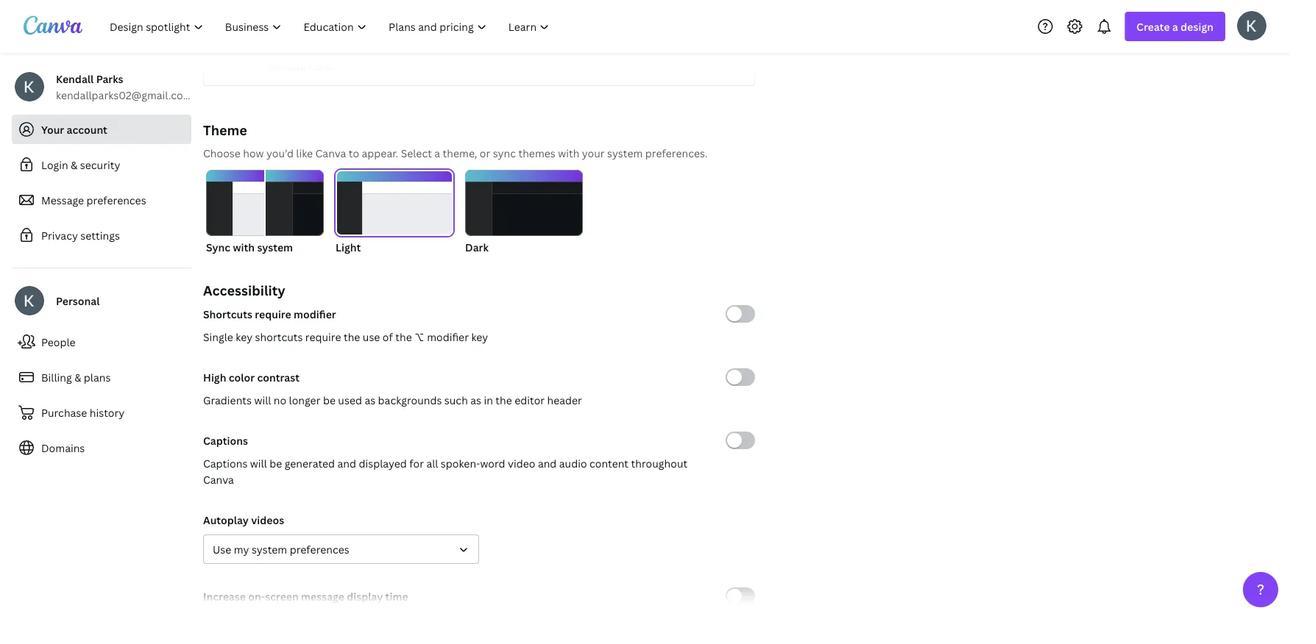 Task type: vqa. For each thing, say whether or not it's contained in the screenshot.
s
no



Task type: locate. For each thing, give the bounding box(es) containing it.
modifier
[[294, 307, 336, 321], [427, 330, 469, 344]]

captions up autoplay
[[203, 457, 248, 471]]

0 vertical spatial require
[[255, 307, 291, 321]]

header
[[547, 394, 582, 408]]

parks down 'top level navigation' element
[[308, 59, 335, 73]]

0 horizontal spatial kendall
[[56, 72, 94, 86]]

1 vertical spatial captions
[[203, 457, 248, 471]]

0 vertical spatial a
[[1173, 20, 1179, 33]]

be
[[323, 394, 336, 408], [270, 457, 282, 471]]

a right select
[[435, 146, 440, 160]]

billing
[[41, 371, 72, 385]]

0 vertical spatial canva
[[316, 146, 346, 160]]

plans
[[84, 371, 111, 385]]

kendall up your account
[[56, 72, 94, 86]]

1 vertical spatial canva
[[203, 473, 234, 487]]

message preferences
[[41, 193, 146, 207]]

used
[[338, 394, 362, 408]]

1 vertical spatial be
[[270, 457, 282, 471]]

as
[[365, 394, 376, 408], [471, 394, 482, 408]]

will left no
[[254, 394, 271, 408]]

the
[[344, 330, 360, 344], [396, 330, 412, 344], [496, 394, 512, 408]]

parks for kendall parks kendallparks02@gmail.com
[[96, 72, 123, 86]]

dark
[[465, 240, 489, 254]]

audio
[[559, 457, 587, 471]]

account
[[67, 123, 107, 137]]

1 horizontal spatial canva
[[316, 146, 346, 160]]

use my system preferences
[[213, 543, 350, 557]]

and
[[338, 457, 356, 471], [538, 457, 557, 471]]

select
[[401, 146, 432, 160]]

editor
[[515, 394, 545, 408]]

with right sync at the top left of page
[[233, 240, 255, 254]]

throughout
[[631, 457, 688, 471]]

1 horizontal spatial with
[[558, 146, 580, 160]]

a inside theme choose how you'd like canva to appear. select a theme, or sync themes with your system preferences.
[[435, 146, 440, 160]]

create a design
[[1137, 20, 1214, 33]]

longer
[[289, 394, 321, 408]]

personal
[[56, 294, 100, 308]]

a
[[1173, 20, 1179, 33], [435, 146, 440, 160]]

1 and from the left
[[338, 457, 356, 471]]

canva left to
[[316, 146, 346, 160]]

& left plans on the bottom left of page
[[74, 371, 81, 385]]

purchase
[[41, 406, 87, 420]]

kendall inside 'kendall parks kendallparks02@gmail.com'
[[56, 72, 94, 86]]

purchase history link
[[12, 398, 191, 428]]

require up shortcuts
[[255, 307, 291, 321]]

message
[[41, 193, 84, 207]]

1 horizontal spatial kendall
[[269, 59, 306, 73]]

preferences up privacy settings link
[[87, 193, 146, 207]]

as right used
[[365, 394, 376, 408]]

0 vertical spatial preferences
[[87, 193, 146, 207]]

0 horizontal spatial the
[[344, 330, 360, 344]]

1 vertical spatial preferences
[[290, 543, 350, 557]]

1 vertical spatial &
[[74, 371, 81, 385]]

0 vertical spatial &
[[71, 158, 78, 172]]

0 vertical spatial with
[[558, 146, 580, 160]]

2 captions from the top
[[203, 457, 248, 471]]

billing & plans
[[41, 371, 111, 385]]

0 vertical spatial captions
[[203, 434, 248, 448]]

canva
[[316, 146, 346, 160], [203, 473, 234, 487]]

system right my
[[252, 543, 287, 557]]

0 horizontal spatial require
[[255, 307, 291, 321]]

system for use my system preferences
[[252, 543, 287, 557]]

no
[[274, 394, 286, 408]]

such
[[445, 394, 468, 408]]

contrast
[[257, 371, 300, 385]]

shortcuts
[[203, 307, 253, 321]]

spoken-
[[441, 457, 480, 471]]

1 captions from the top
[[203, 434, 248, 448]]

kendall down 'top level navigation' element
[[269, 59, 306, 73]]

0 horizontal spatial as
[[365, 394, 376, 408]]

history
[[90, 406, 125, 420]]

kendall parks image
[[1238, 11, 1267, 40]]

1 vertical spatial system
[[257, 240, 293, 254]]

1 horizontal spatial key
[[471, 330, 488, 344]]

key right single
[[236, 330, 253, 344]]

with inside button
[[233, 240, 255, 254]]

be left used
[[323, 394, 336, 408]]

domains link
[[12, 434, 191, 463]]

like
[[296, 146, 313, 160]]

the left ⌥
[[396, 330, 412, 344]]

system up accessibility
[[257, 240, 293, 254]]

kendall for kendall parks
[[269, 59, 306, 73]]

people link
[[12, 328, 191, 357]]

canva up autoplay
[[203, 473, 234, 487]]

gradients
[[203, 394, 252, 408]]

1 horizontal spatial as
[[471, 394, 482, 408]]

sync with system
[[206, 240, 293, 254]]

1 vertical spatial with
[[233, 240, 255, 254]]

parks
[[308, 59, 335, 73], [96, 72, 123, 86]]

2 and from the left
[[538, 457, 557, 471]]

the left the use on the bottom left of page
[[344, 330, 360, 344]]

0 horizontal spatial be
[[270, 457, 282, 471]]

login & security link
[[12, 150, 191, 180]]

and right video
[[538, 457, 557, 471]]

system
[[607, 146, 643, 160], [257, 240, 293, 254], [252, 543, 287, 557]]

backgrounds
[[378, 394, 442, 408]]

and left displayed
[[338, 457, 356, 471]]

will inside captions will be generated and displayed for all spoken-word video and audio content throughout canva
[[250, 457, 267, 471]]

0 vertical spatial modifier
[[294, 307, 336, 321]]

& right login
[[71, 158, 78, 172]]

& for billing
[[74, 371, 81, 385]]

a left design
[[1173, 20, 1179, 33]]

key right ⌥
[[471, 330, 488, 344]]

captions for captions
[[203, 434, 248, 448]]

gradients will no longer be used as backgrounds such as in the editor header
[[203, 394, 582, 408]]

1 vertical spatial a
[[435, 146, 440, 160]]

& for login
[[71, 158, 78, 172]]

single
[[203, 330, 233, 344]]

generated
[[285, 457, 335, 471]]

0 horizontal spatial modifier
[[294, 307, 336, 321]]

the right the in
[[496, 394, 512, 408]]

0 horizontal spatial key
[[236, 330, 253, 344]]

captions
[[203, 434, 248, 448], [203, 457, 248, 471]]

high
[[203, 371, 226, 385]]

will left generated
[[250, 457, 267, 471]]

captions for captions will be generated and displayed for all spoken-word video and audio content throughout canva
[[203, 457, 248, 471]]

be left generated
[[270, 457, 282, 471]]

1 vertical spatial require
[[305, 330, 341, 344]]

1 key from the left
[[236, 330, 253, 344]]

1 horizontal spatial parks
[[308, 59, 335, 73]]

with left your
[[558, 146, 580, 160]]

kendall
[[269, 59, 306, 73], [56, 72, 94, 86]]

0 vertical spatial be
[[323, 394, 336, 408]]

kendall for kendall parks kendallparks02@gmail.com
[[56, 72, 94, 86]]

key
[[236, 330, 253, 344], [471, 330, 488, 344]]

modifier right ⌥
[[427, 330, 469, 344]]

system inside theme choose how you'd like canva to appear. select a theme, or sync themes with your system preferences.
[[607, 146, 643, 160]]

0 horizontal spatial and
[[338, 457, 356, 471]]

0 horizontal spatial with
[[233, 240, 255, 254]]

0 vertical spatial system
[[607, 146, 643, 160]]

0 horizontal spatial parks
[[96, 72, 123, 86]]

0 horizontal spatial a
[[435, 146, 440, 160]]

1 horizontal spatial preferences
[[290, 543, 350, 557]]

use
[[213, 543, 231, 557]]

captions down gradients
[[203, 434, 248, 448]]

require right shortcuts
[[305, 330, 341, 344]]

1 horizontal spatial modifier
[[427, 330, 469, 344]]

single key shortcuts require the use of the ⌥ modifier key
[[203, 330, 488, 344]]

parks inside 'kendall parks kendallparks02@gmail.com'
[[96, 72, 123, 86]]

1 as from the left
[[365, 394, 376, 408]]

parks up 'kendallparks02@gmail.com'
[[96, 72, 123, 86]]

modifier up single key shortcuts require the use of the ⌥ modifier key
[[294, 307, 336, 321]]

to
[[349, 146, 359, 160]]

preferences
[[87, 193, 146, 207], [290, 543, 350, 557]]

0 vertical spatial will
[[254, 394, 271, 408]]

1 vertical spatial modifier
[[427, 330, 469, 344]]

domains
[[41, 441, 85, 455]]

login
[[41, 158, 68, 172]]

1 horizontal spatial and
[[538, 457, 557, 471]]

0 horizontal spatial preferences
[[87, 193, 146, 207]]

system right your
[[607, 146, 643, 160]]

as left the in
[[471, 394, 482, 408]]

1 vertical spatial will
[[250, 457, 267, 471]]

captions inside captions will be generated and displayed for all spoken-word video and audio content throughout canva
[[203, 457, 248, 471]]

sync
[[206, 240, 231, 254]]

preferences up message on the bottom
[[290, 543, 350, 557]]

2 vertical spatial system
[[252, 543, 287, 557]]

1 horizontal spatial a
[[1173, 20, 1179, 33]]

0 horizontal spatial canva
[[203, 473, 234, 487]]

theme choose how you'd like canva to appear. select a theme, or sync themes with your system preferences.
[[203, 121, 708, 160]]

preferences inside use my system preferences button
[[290, 543, 350, 557]]



Task type: describe. For each thing, give the bounding box(es) containing it.
your
[[41, 123, 64, 137]]

system for sync with system
[[257, 240, 293, 254]]

theme
[[203, 121, 247, 139]]

autoplay videos
[[203, 514, 284, 528]]

2 as from the left
[[471, 394, 482, 408]]

a inside create a design dropdown button
[[1173, 20, 1179, 33]]

preferences inside message preferences link
[[87, 193, 146, 207]]

screen
[[265, 590, 299, 604]]

light
[[336, 240, 361, 254]]

your account link
[[12, 115, 191, 144]]

in
[[484, 394, 493, 408]]

theme,
[[443, 146, 477, 160]]

canva inside theme choose how you'd like canva to appear. select a theme, or sync themes with your system preferences.
[[316, 146, 346, 160]]

color
[[229, 371, 255, 385]]

use
[[363, 330, 380, 344]]

1 horizontal spatial the
[[396, 330, 412, 344]]

settings
[[80, 229, 120, 243]]

will for be
[[250, 457, 267, 471]]

videos
[[251, 514, 284, 528]]

video
[[508, 457, 536, 471]]

people
[[41, 335, 75, 349]]

kendall parks kendallparks02@gmail.com
[[56, 72, 193, 102]]

sync
[[493, 146, 516, 160]]

autoplay
[[203, 514, 249, 528]]

you'd
[[266, 146, 294, 160]]

on-
[[248, 590, 265, 604]]

shortcuts require modifier
[[203, 307, 336, 321]]

appear.
[[362, 146, 398, 160]]

privacy
[[41, 229, 78, 243]]

parks for kendall parks
[[308, 59, 335, 73]]

purchase history
[[41, 406, 125, 420]]

billing & plans link
[[12, 363, 191, 392]]

be inside captions will be generated and displayed for all spoken-word video and audio content throughout canva
[[270, 457, 282, 471]]

shortcuts
[[255, 330, 303, 344]]

Light button
[[336, 170, 454, 255]]

all
[[427, 457, 438, 471]]

1 horizontal spatial be
[[323, 394, 336, 408]]

of
[[383, 330, 393, 344]]

2 key from the left
[[471, 330, 488, 344]]

security
[[80, 158, 120, 172]]

displayed
[[359, 457, 407, 471]]

canva inside captions will be generated and displayed for all spoken-word video and audio content throughout canva
[[203, 473, 234, 487]]

kendallparks02@gmail.com
[[56, 88, 193, 102]]

Sync with system button
[[206, 170, 324, 255]]

1 horizontal spatial require
[[305, 330, 341, 344]]

create a design button
[[1125, 12, 1226, 41]]

with inside theme choose how you'd like canva to appear. select a theme, or sync themes with your system preferences.
[[558, 146, 580, 160]]

top level navigation element
[[100, 12, 562, 41]]

create
[[1137, 20, 1170, 33]]

themes
[[519, 146, 556, 160]]

design
[[1181, 20, 1214, 33]]

word
[[480, 457, 505, 471]]

preferences.
[[646, 146, 708, 160]]

time
[[385, 590, 408, 604]]

for
[[409, 457, 424, 471]]

content
[[590, 457, 629, 471]]

kendall parks
[[269, 59, 335, 73]]

⌥
[[415, 330, 425, 344]]

Use my system preferences button
[[203, 535, 479, 565]]

your account
[[41, 123, 107, 137]]

Dark button
[[465, 170, 583, 255]]

display
[[347, 590, 383, 604]]

how
[[243, 146, 264, 160]]

or
[[480, 146, 491, 160]]

will for no
[[254, 394, 271, 408]]

choose
[[203, 146, 241, 160]]

message preferences link
[[12, 186, 191, 215]]

your
[[582, 146, 605, 160]]

privacy settings link
[[12, 221, 191, 250]]

my
[[234, 543, 249, 557]]

login & security
[[41, 158, 120, 172]]

high color contrast
[[203, 371, 300, 385]]

message
[[301, 590, 344, 604]]

increase on-screen message display time
[[203, 590, 408, 604]]

accessibility
[[203, 282, 285, 300]]

privacy settings
[[41, 229, 120, 243]]

increase
[[203, 590, 246, 604]]

2 horizontal spatial the
[[496, 394, 512, 408]]

captions will be generated and displayed for all spoken-word video and audio content throughout canva
[[203, 457, 688, 487]]



